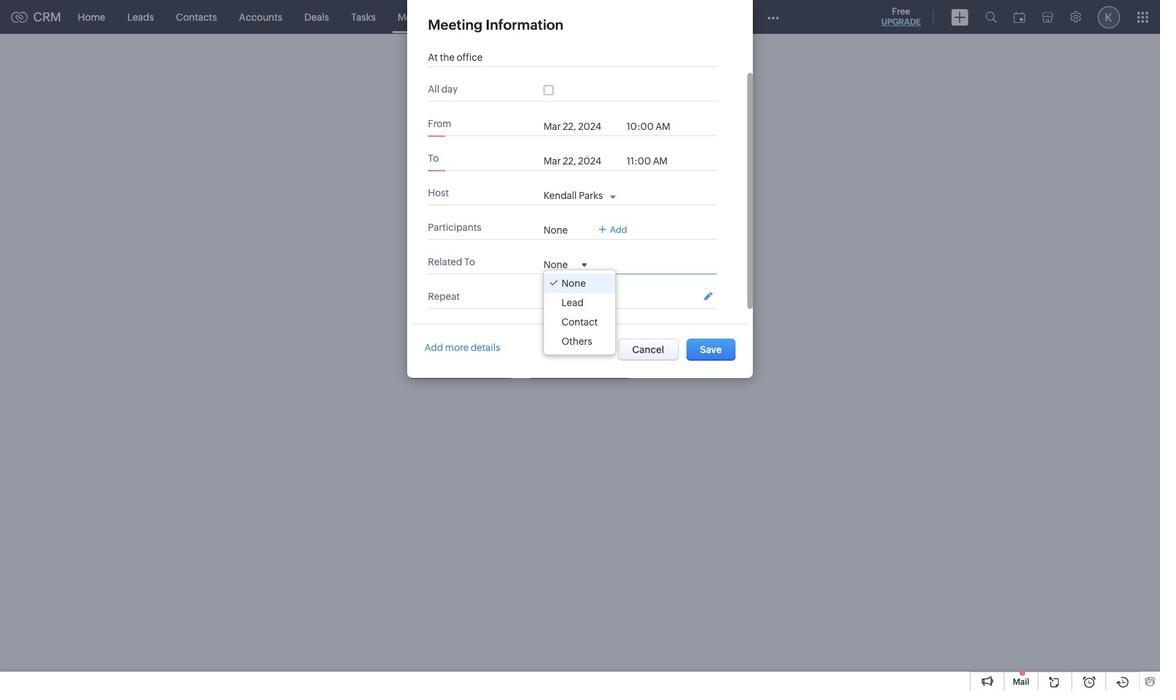 Task type: locate. For each thing, give the bounding box(es) containing it.
meetings down and
[[575, 362, 618, 373]]

free
[[892, 6, 910, 17]]

reports
[[506, 11, 541, 22]]

add more details
[[425, 342, 500, 353]]

1 vertical spatial to
[[464, 257, 475, 268]]

crm link
[[11, 10, 61, 24]]

create
[[445, 335, 474, 346]]

none
[[544, 225, 568, 236], [544, 259, 568, 270], [562, 278, 586, 289], [544, 291, 568, 302]]

0 horizontal spatial to
[[428, 153, 439, 164]]

accounts
[[239, 11, 282, 22]]

1 horizontal spatial meetings
[[575, 362, 618, 373]]

0 vertical spatial meetings
[[398, 11, 440, 22]]

logo image
[[11, 11, 28, 22]]

meetings link
[[387, 0, 451, 34]]

repeat
[[428, 291, 460, 302]]

others
[[562, 336, 592, 347]]

add
[[610, 224, 627, 235], [425, 342, 443, 353]]

add for add more details
[[425, 342, 443, 353]]

information
[[486, 17, 564, 32]]

upgrade
[[881, 17, 921, 27]]

None button
[[618, 339, 679, 361], [686, 339, 736, 361], [618, 339, 679, 361], [686, 339, 736, 361]]

to right related on the left of the page
[[464, 257, 475, 268]]

None field
[[544, 258, 587, 270]]

calls
[[462, 11, 484, 22]]

you
[[462, 313, 487, 328]]

all
[[428, 84, 439, 95]]

1 vertical spatial meetings
[[575, 362, 618, 373]]

lead
[[562, 297, 584, 308]]

details
[[471, 342, 500, 353]]

1 horizontal spatial to
[[464, 257, 475, 268]]

customer
[[526, 313, 589, 328]]

to
[[428, 153, 439, 164], [464, 257, 475, 268]]

tasks link
[[340, 0, 387, 34]]

add for add link
[[610, 224, 627, 235]]

to up host
[[428, 153, 439, 164]]

how do you track customer meetings? you can create meetings, set reminders and add invitees to the meetings
[[409, 313, 731, 346]]

mmm d, yyyy text field
[[544, 121, 620, 132], [544, 156, 620, 167]]

0 horizontal spatial meetings
[[398, 11, 440, 22]]

import
[[542, 362, 573, 373]]

contact
[[562, 317, 598, 328]]

meetings left calls
[[398, 11, 440, 22]]

do
[[442, 313, 459, 328]]

0 vertical spatial mmm d, yyyy text field
[[544, 121, 620, 132]]

kendall parks
[[544, 190, 603, 201]]

hh:mm a text field
[[627, 121, 682, 132]]

2 mmm d, yyyy text field from the top
[[544, 156, 620, 167]]

to
[[661, 335, 670, 346]]

1 vertical spatial mmm d, yyyy text field
[[544, 156, 620, 167]]

0 vertical spatial add
[[610, 224, 627, 235]]

1 horizontal spatial add
[[610, 224, 627, 235]]

mmm d, yyyy text field for from
[[544, 121, 620, 132]]

track
[[490, 313, 523, 328]]

tasks
[[351, 11, 376, 22]]

kendall
[[544, 190, 577, 201]]

set
[[523, 335, 536, 346]]

0 horizontal spatial add
[[425, 342, 443, 353]]

1 mmm d, yyyy text field from the top
[[544, 121, 620, 132]]

1 vertical spatial add
[[425, 342, 443, 353]]

meetings
[[398, 11, 440, 22], [575, 362, 618, 373]]

all day
[[428, 84, 458, 95]]

meeting
[[428, 17, 483, 32]]

tree
[[544, 270, 615, 355]]

mmm d, yyyy text field for to
[[544, 156, 620, 167]]

leads
[[127, 11, 154, 22]]

the
[[672, 335, 687, 346]]



Task type: vqa. For each thing, say whether or not it's contained in the screenshot.
Documents link at right
no



Task type: describe. For each thing, give the bounding box(es) containing it.
related
[[428, 257, 462, 268]]

you
[[409, 335, 425, 346]]

participants
[[428, 222, 482, 233]]

invitees
[[624, 335, 659, 346]]

import meetings
[[542, 362, 618, 373]]

deals link
[[293, 0, 340, 34]]

import meetings button
[[528, 357, 632, 379]]

more
[[445, 342, 469, 353]]

can
[[427, 335, 443, 346]]

mail
[[1013, 678, 1030, 687]]

related to
[[428, 257, 475, 268]]

from
[[428, 118, 451, 129]]

reports link
[[495, 0, 552, 34]]

free upgrade
[[881, 6, 921, 27]]

add link
[[599, 224, 627, 235]]

meetings?
[[592, 313, 661, 328]]

crm
[[33, 10, 61, 24]]

add
[[605, 335, 622, 346]]

deals
[[304, 11, 329, 22]]

0 vertical spatial to
[[428, 153, 439, 164]]

meetings
[[689, 335, 731, 346]]

accounts link
[[228, 0, 293, 34]]

home
[[78, 11, 105, 22]]

hh:mm a text field
[[627, 156, 682, 167]]

tree containing none
[[544, 270, 615, 355]]

calls link
[[451, 0, 495, 34]]

reminders
[[538, 335, 584, 346]]

host
[[428, 187, 449, 198]]

meeting information
[[428, 17, 564, 32]]

add more details link
[[425, 342, 500, 353]]

leads link
[[116, 0, 165, 34]]

and
[[586, 335, 603, 346]]

parks
[[579, 190, 603, 201]]

contacts link
[[165, 0, 228, 34]]

home link
[[67, 0, 116, 34]]

meetings,
[[476, 335, 521, 346]]

none inside field
[[544, 259, 568, 270]]

meetings inside import meetings button
[[575, 362, 618, 373]]

day
[[441, 84, 458, 95]]

Location text field
[[428, 52, 705, 63]]

how
[[409, 313, 439, 328]]

contacts
[[176, 11, 217, 22]]



